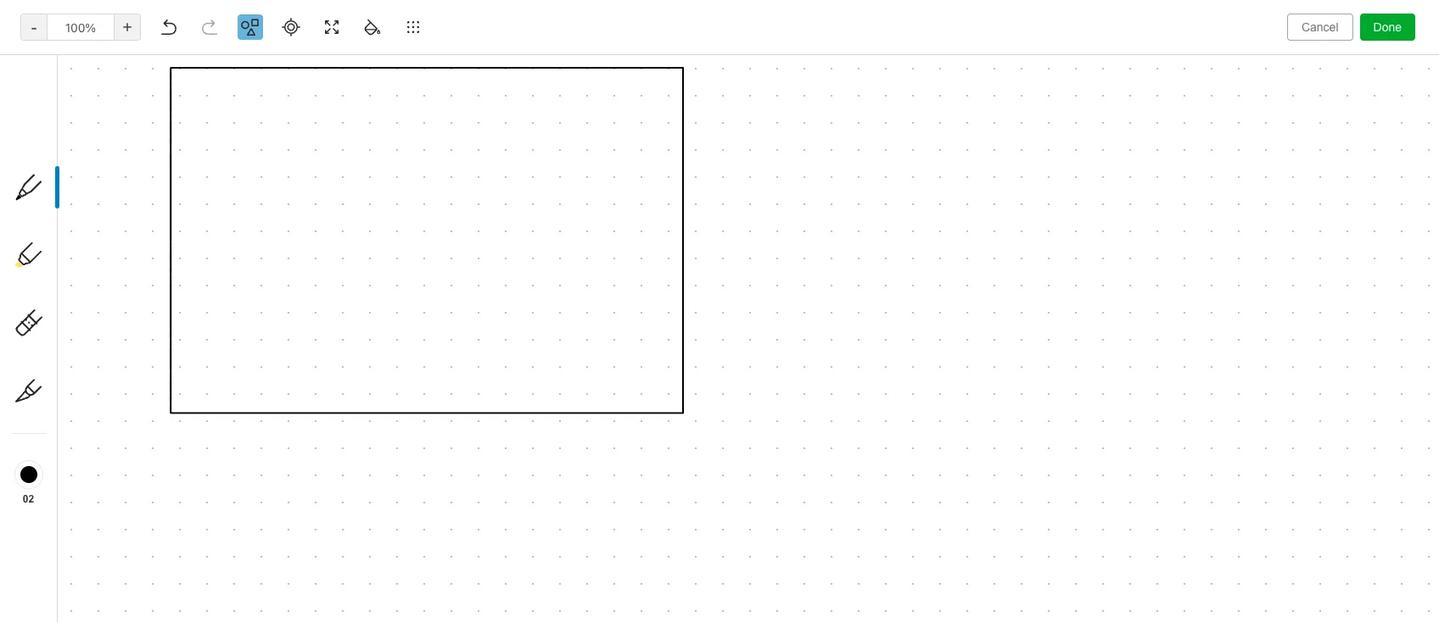 Task type: locate. For each thing, give the bounding box(es) containing it.
1 vertical spatial title
[[224, 196, 248, 211]]

title down "7 notes"
[[224, 89, 250, 100]]

5 2 from the top
[[571, 224, 579, 238]]

shortcuts
[[38, 167, 91, 181]]

0 horizontal spatial 13
[[385, 278, 397, 292]]

4 workbook 2 from the top
[[513, 196, 579, 211]]

35
[[360, 169, 374, 184]]

1 horizontal spatial 13
[[461, 278, 474, 292]]

row group
[[204, 81, 896, 109], [204, 109, 811, 299]]

just now
[[360, 115, 409, 129], [436, 115, 485, 129], [360, 142, 409, 157], [436, 142, 485, 157]]

tasks button
[[0, 435, 196, 463]]

5 untitled from the top
[[224, 278, 267, 292]]

group
[[0, 188, 196, 415]]

min right 37
[[453, 169, 473, 184]]

row group containing untitled
[[204, 109, 811, 299]]

27 for 28
[[461, 196, 475, 211]]

5 workbook 2 from the top
[[513, 224, 579, 238]]

tree
[[224, 169, 248, 184]]

2 13 from the left
[[461, 278, 474, 292]]

home
[[37, 140, 70, 154]]

7
[[224, 53, 231, 67]]

changes
[[1349, 599, 1393, 613]]

0 horizontal spatial 14
[[385, 251, 398, 265]]

4 2 from the top
[[571, 196, 579, 211]]

37 min ago
[[436, 169, 497, 184]]

7 workbook 2 from the top
[[513, 278, 579, 292]]

1 min from the left
[[378, 169, 397, 184]]

notebooks link
[[0, 473, 196, 500]]

nov 14
[[360, 251, 398, 265], [436, 251, 474, 265]]

1 horizontal spatial ago
[[476, 169, 497, 184]]

just up the 35
[[360, 142, 383, 157]]

icon
[[93, 222, 114, 236]]

14 down the 28 at left top
[[385, 251, 398, 265]]

0 vertical spatial title
[[224, 89, 250, 100]]

3 untitled from the top
[[224, 224, 267, 238]]

1 horizontal spatial nov 14
[[436, 251, 474, 265]]

1 vertical spatial notes
[[58, 291, 89, 305]]

just down updated
[[360, 115, 383, 129]]

2 ago from the left
[[476, 169, 497, 184]]

on
[[605, 52, 619, 67], [117, 222, 130, 236]]

note list element
[[204, 0, 896, 623]]

ago
[[401, 169, 421, 184], [476, 169, 497, 184]]

6 2 from the top
[[571, 251, 579, 265]]

your
[[54, 203, 78, 216]]

2 nov 13 from the left
[[436, 278, 474, 292]]

notes for notes
[[240, 17, 287, 36]]

2 vertical spatial notes
[[37, 415, 70, 429]]

now
[[386, 115, 409, 129], [463, 115, 485, 129], [386, 142, 409, 157], [463, 142, 485, 157]]

6 workbook from the top
[[513, 251, 568, 265]]

nov 27
[[436, 196, 475, 211], [360, 224, 398, 238], [436, 224, 475, 238]]

nov 13
[[360, 278, 397, 292], [436, 278, 474, 292]]

edited
[[567, 52, 602, 67]]

1 vertical spatial on
[[117, 222, 130, 236]]

group containing add your first shortcut
[[0, 188, 196, 415]]

created
[[436, 89, 480, 100]]

3 workbook 2 from the top
[[513, 169, 579, 184]]

only
[[1278, 13, 1301, 27]]

group inside tree
[[0, 188, 196, 415]]

14 down 37 min ago
[[461, 251, 474, 265]]

0 horizontal spatial on
[[117, 222, 130, 236]]

settings image
[[173, 14, 193, 34]]

notes inside notes (
[[37, 415, 70, 429]]

1 title from the top
[[224, 89, 250, 100]]

1 horizontal spatial 14
[[461, 251, 474, 265]]

6 workbook 2 from the top
[[513, 251, 579, 265]]

shortcut
[[105, 203, 149, 216]]

notebook,
[[60, 238, 111, 251]]

now down updated
[[386, 115, 409, 129]]

new
[[37, 97, 62, 111]]

notes
[[240, 17, 287, 36], [58, 291, 89, 305], [37, 415, 70, 429]]

5,
[[647, 52, 657, 67]]

0 horizontal spatial ago
[[401, 169, 421, 184]]

tags
[[38, 506, 64, 521]]

tree
[[0, 133, 204, 592]]

notes left the (
[[37, 415, 70, 429]]

(
[[74, 414, 78, 428]]

1 horizontal spatial nov 13
[[436, 278, 474, 292]]

on left a
[[117, 222, 130, 236]]

row group containing title
[[204, 81, 896, 109]]

upgrade button
[[10, 545, 193, 579]]

notebooks
[[38, 479, 98, 493]]

min right the 35
[[378, 169, 397, 184]]

upgrade
[[88, 555, 138, 569]]

2 row group from the top
[[204, 109, 811, 299]]

2 nov 14 from the left
[[436, 251, 474, 265]]

Search text field
[[22, 49, 182, 80]]

add tag image
[[566, 596, 586, 616]]

nov 14 down 37 min ago
[[436, 251, 474, 265]]

1 row group from the top
[[204, 81, 896, 109]]

now down created
[[463, 115, 485, 129]]

0 vertical spatial on
[[605, 52, 619, 67]]

2 min from the left
[[453, 169, 473, 184]]

notes inside note list element
[[240, 17, 287, 36]]

Note Editor text field
[[0, 0, 1439, 623]]

only you
[[1278, 13, 1323, 27]]

notes right 'recent'
[[58, 291, 89, 305]]

None search field
[[22, 49, 182, 80]]

stack
[[114, 238, 142, 251]]

or
[[145, 238, 156, 251]]

ago right 37
[[476, 169, 497, 184]]

1 horizontal spatial min
[[453, 169, 473, 184]]

nov 28
[[360, 196, 399, 211]]

2
[[571, 115, 579, 129], [571, 142, 579, 157], [571, 169, 579, 184], [571, 196, 579, 211], [571, 224, 579, 238], [571, 251, 579, 265], [571, 278, 579, 292]]

title left the 1
[[224, 196, 248, 211]]

1 workbook 2 from the top
[[513, 115, 579, 129]]

min for 37
[[453, 169, 473, 184]]

untitled
[[224, 115, 267, 129], [224, 142, 267, 157], [224, 224, 267, 238], [224, 251, 267, 265], [224, 278, 267, 292]]

14
[[385, 251, 398, 265], [461, 251, 474, 265]]

on left dec
[[605, 52, 619, 67]]

ago left 37
[[401, 169, 421, 184]]

title
[[224, 89, 250, 100], [224, 196, 248, 211]]

row group inside note list element
[[204, 109, 811, 299]]

on inside icon on a note, notebook, stack or tag to add it here.
[[117, 222, 130, 236]]

0 horizontal spatial nov 13
[[360, 278, 397, 292]]

27
[[461, 196, 475, 211], [385, 224, 398, 238], [461, 224, 475, 238]]

13
[[385, 278, 397, 292], [461, 278, 474, 292]]

nov 27 for 28
[[436, 196, 475, 211]]

0 horizontal spatial min
[[378, 169, 397, 184]]

note,
[[31, 238, 57, 251]]

location
[[513, 89, 561, 100]]

7 notes
[[224, 53, 264, 67]]

5 workbook from the top
[[513, 224, 568, 238]]

1 horizontal spatial on
[[605, 52, 619, 67]]

nov
[[360, 196, 381, 211], [436, 196, 458, 211], [360, 224, 381, 238], [436, 224, 458, 238], [360, 251, 381, 265], [436, 251, 458, 265], [360, 278, 381, 292], [436, 278, 458, 292]]

just now down created
[[436, 115, 485, 129]]

1 14 from the left
[[385, 251, 398, 265]]

min
[[378, 169, 397, 184], [453, 169, 473, 184]]

1 ago from the left
[[401, 169, 421, 184]]

note window element
[[0, 0, 1439, 623]]

first
[[81, 203, 102, 216]]

workbook 2
[[513, 115, 579, 129], [513, 142, 579, 157], [513, 169, 579, 184], [513, 196, 579, 211], [513, 224, 579, 238], [513, 251, 579, 265], [513, 278, 579, 292]]

2 title from the top
[[224, 196, 248, 211]]

home link
[[0, 133, 204, 160]]

0 vertical spatial notes
[[240, 17, 287, 36]]

just
[[360, 115, 383, 129], [436, 115, 460, 129], [360, 142, 383, 157], [436, 142, 460, 157]]

just now up 37 min ago
[[436, 142, 485, 157]]

workbook
[[513, 115, 568, 129], [513, 142, 568, 157], [513, 169, 568, 184], [513, 196, 568, 211], [513, 224, 568, 238], [513, 251, 568, 265], [513, 278, 568, 292]]

3 2 from the top
[[571, 169, 579, 184]]

notes up notes
[[240, 17, 287, 36]]

0 horizontal spatial nov 14
[[360, 251, 398, 265]]

here.
[[96, 253, 122, 266]]

on inside note window element
[[605, 52, 619, 67]]

nov 14 down nov 28
[[360, 251, 398, 265]]



Task type: vqa. For each thing, say whether or not it's contained in the screenshot.
Notes ('s Notes
yes



Task type: describe. For each thing, give the bounding box(es) containing it.
just down created
[[436, 115, 460, 129]]

now up 35 min ago
[[386, 142, 409, 157]]

tasks
[[37, 442, 68, 456]]

nov 27 for 27
[[436, 224, 475, 238]]

1 2 from the top
[[571, 115, 579, 129]]

1
[[251, 196, 256, 211]]

icon on a note, notebook, stack or tag to add it here.
[[31, 222, 156, 266]]

just now up 35 min ago
[[360, 142, 409, 157]]

2023
[[660, 52, 689, 67]]

tree containing home
[[0, 133, 204, 592]]

tag
[[31, 253, 47, 266]]

add
[[64, 253, 83, 266]]

35 min ago
[[360, 169, 421, 184]]

new button
[[10, 89, 193, 120]]

recent notes
[[20, 291, 89, 305]]

recent
[[20, 291, 55, 305]]

now up 37 min ago
[[463, 142, 485, 157]]

all
[[1333, 599, 1346, 613]]

ago for 37 min ago
[[476, 169, 497, 184]]

28
[[385, 196, 399, 211]]

2 2 from the top
[[571, 142, 579, 157]]

4 workbook from the top
[[513, 196, 568, 211]]

last edited on dec 5, 2023
[[541, 52, 689, 67]]

1 untitled from the top
[[224, 115, 267, 129]]

just now down updated
[[360, 115, 409, 129]]

add
[[31, 203, 52, 216]]

7 workbook from the top
[[513, 278, 568, 292]]

click the
[[31, 222, 79, 236]]

add a reminder image
[[537, 596, 558, 616]]

title for title 1
[[224, 196, 248, 211]]

37
[[436, 169, 450, 184]]

last
[[541, 52, 564, 67]]

notes (
[[37, 414, 78, 429]]

3 workbook from the top
[[513, 169, 568, 184]]

share button
[[1337, 7, 1399, 34]]

tags button
[[0, 500, 196, 527]]

title for title
[[224, 89, 250, 100]]

all changes saved
[[1333, 599, 1426, 613]]

1 workbook from the top
[[513, 115, 568, 129]]

dec
[[622, 52, 643, 67]]

expand notebooks image
[[4, 479, 18, 493]]

it
[[86, 253, 93, 266]]

to
[[50, 253, 61, 266]]

min for 35
[[378, 169, 397, 184]]

add your first shortcut
[[31, 203, 149, 216]]

share
[[1351, 13, 1384, 27]]

the
[[59, 222, 75, 236]]

notes for notes (
[[37, 415, 70, 429]]

ago for 35 min ago
[[401, 169, 421, 184]]

1 nov 13 from the left
[[360, 278, 397, 292]]

shortcuts button
[[0, 160, 196, 188]]

updated
[[360, 89, 404, 100]]

saved
[[1396, 599, 1426, 613]]

7 2 from the top
[[571, 278, 579, 292]]

27 for 27
[[461, 224, 475, 238]]

you
[[1304, 13, 1323, 27]]

4 untitled from the top
[[224, 251, 267, 265]]

2 14 from the left
[[461, 251, 474, 265]]

just up 37
[[436, 142, 460, 157]]

2 workbook 2 from the top
[[513, 142, 579, 157]]

1 13 from the left
[[385, 278, 397, 292]]

title 1
[[224, 196, 256, 211]]

click
[[31, 222, 56, 236]]

notes
[[234, 53, 264, 67]]

2 untitled from the top
[[224, 142, 267, 157]]

a
[[133, 222, 139, 236]]

1 nov 14 from the left
[[360, 251, 398, 265]]

2 workbook from the top
[[513, 142, 568, 157]]



